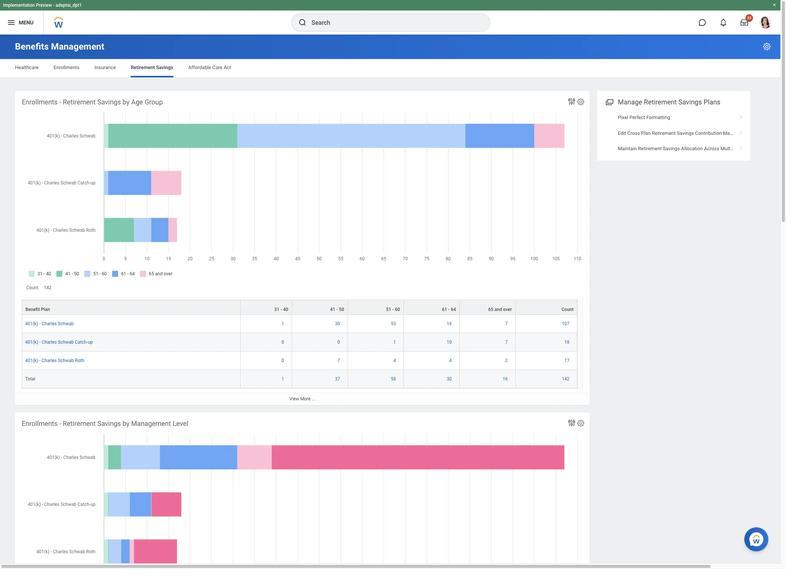 Task type: vqa. For each thing, say whether or not it's contained in the screenshot.


Task type: locate. For each thing, give the bounding box(es) containing it.
142 down 17
[[562, 377, 570, 382]]

3 schwab from the top
[[58, 358, 74, 363]]

1 horizontal spatial 30 button
[[447, 376, 453, 382]]

1 vertical spatial charles
[[42, 340, 57, 345]]

charles down 401(k) - charles schwab
[[42, 340, 57, 345]]

1 horizontal spatial count
[[562, 307, 574, 312]]

58
[[391, 377, 396, 382]]

0 horizontal spatial 4 button
[[394, 358, 397, 364]]

0 vertical spatial chevron right image
[[737, 112, 747, 120]]

7 button down over
[[506, 321, 509, 327]]

41 - 50 button
[[292, 300, 348, 315]]

31
[[275, 307, 280, 312]]

count button
[[516, 300, 577, 315]]

- for 51 - 60
[[393, 307, 394, 312]]

schwab up 401(k) - charles schwab catch-up link
[[58, 321, 74, 327]]

0 vertical spatial 401(k)
[[25, 321, 38, 327]]

0 horizontal spatial 142
[[44, 285, 51, 290]]

schwab inside 401(k) - charles schwab roth link
[[58, 358, 74, 363]]

1 vertical spatial enrollments
[[22, 98, 58, 106]]

33 button
[[737, 14, 754, 31]]

care
[[213, 65, 223, 70]]

1 vertical spatial 7
[[506, 340, 508, 345]]

1 charles from the top
[[42, 321, 57, 327]]

142 up benefit plan
[[44, 285, 51, 290]]

1 schwab from the top
[[58, 321, 74, 327]]

1 vertical spatial 7 button
[[506, 339, 509, 345]]

menu banner
[[0, 0, 781, 35]]

3 401(k) from the top
[[25, 358, 38, 363]]

manage retirement savings plans
[[618, 98, 721, 106]]

18 button
[[565, 339, 571, 345]]

list containing pixel perfect formatting
[[598, 110, 760, 156]]

savings
[[156, 65, 173, 70], [97, 98, 121, 106], [679, 98, 703, 106], [678, 130, 695, 136], [664, 146, 681, 151], [97, 420, 121, 428]]

7 down over
[[506, 321, 508, 327]]

count inside popup button
[[562, 307, 574, 312]]

7 button
[[506, 321, 509, 327], [506, 339, 509, 345], [338, 358, 341, 364]]

management up insurance on the left of the page
[[51, 41, 104, 52]]

- for 401(k) - charles schwab catch-up
[[39, 340, 41, 345]]

1 vertical spatial 401(k)
[[25, 340, 38, 345]]

close environment banner image
[[773, 3, 777, 7]]

1 row from the top
[[22, 300, 578, 315]]

schwab inside 401(k) - charles schwab catch-up link
[[58, 340, 74, 345]]

30 button down 41 - 50
[[335, 321, 341, 327]]

2 row from the top
[[22, 315, 578, 333]]

0 vertical spatial charles
[[42, 321, 57, 327]]

...
[[312, 396, 316, 402]]

configure enrollments - retirement savings by management level image
[[577, 419, 585, 428]]

2 vertical spatial 1
[[282, 377, 284, 382]]

0 vertical spatial 30 button
[[335, 321, 341, 327]]

7 button up 2 at the bottom of page
[[506, 339, 509, 345]]

1 401(k) from the top
[[25, 321, 38, 327]]

chevron right image down chevron right image in the right of the page
[[737, 143, 747, 151]]

7 for 16
[[506, 321, 508, 327]]

142 for 142 button to the left
[[44, 285, 51, 290]]

1 button down 31 - 40
[[282, 321, 285, 327]]

30 button down 10 'button'
[[447, 376, 453, 382]]

2 charles from the top
[[42, 340, 57, 345]]

1 by from the top
[[123, 98, 130, 106]]

4 button up 58 button
[[394, 358, 397, 364]]

61 - 64
[[442, 307, 456, 312]]

by inside enrollments - retirement savings by management level "element"
[[123, 420, 130, 428]]

2 chevron right image from the top
[[737, 143, 747, 151]]

142 for the rightmost 142 button
[[562, 377, 570, 382]]

1 horizontal spatial management
[[131, 420, 171, 428]]

- for 401(k) - charles schwab roth
[[39, 358, 41, 363]]

maintain
[[618, 146, 637, 151]]

2 401(k) from the top
[[25, 340, 38, 345]]

0 horizontal spatial 16
[[447, 321, 452, 327]]

enrollments - retirement savings by age group
[[22, 98, 163, 106]]

4
[[394, 358, 396, 363], [450, 358, 452, 363]]

0 vertical spatial 16
[[447, 321, 452, 327]]

53
[[391, 321, 396, 327]]

1 vertical spatial plan
[[41, 307, 50, 312]]

enrollments - retirement savings by age group element
[[15, 91, 590, 405]]

2 button
[[506, 358, 509, 364]]

search image
[[298, 18, 307, 27]]

list
[[598, 110, 760, 156]]

0 vertical spatial plan
[[642, 130, 651, 136]]

16 button down 2 at the bottom of page
[[503, 376, 509, 382]]

7 up 37 button
[[338, 358, 340, 363]]

0 button for 0
[[282, 339, 285, 345]]

4 row from the top
[[22, 352, 578, 370]]

schwab for roth
[[58, 358, 74, 363]]

1 horizontal spatial 4
[[450, 358, 452, 363]]

1 vertical spatial count
[[562, 307, 574, 312]]

- inside "element"
[[59, 420, 61, 428]]

5 row from the top
[[22, 370, 578, 389]]

chevron right image
[[737, 112, 747, 120], [737, 143, 747, 151]]

benefits management
[[15, 41, 104, 52]]

1 for 37
[[282, 377, 284, 382]]

16 button down 61 - 64
[[447, 321, 453, 327]]

view more ... link
[[15, 393, 590, 405]]

configure and view chart data image
[[568, 97, 577, 106], [568, 419, 577, 428]]

2 vertical spatial schwab
[[58, 358, 74, 363]]

1 horizontal spatial plan
[[642, 130, 651, 136]]

401(k)
[[25, 321, 38, 327], [25, 340, 38, 345], [25, 358, 38, 363]]

4 button down 10 'button'
[[450, 358, 453, 364]]

0 vertical spatial 142 button
[[44, 285, 53, 291]]

401(k) for 401(k) - charles schwab
[[25, 321, 38, 327]]

0 vertical spatial configure and view chart data image
[[568, 97, 577, 106]]

by
[[123, 98, 130, 106], [123, 420, 130, 428]]

1 vertical spatial 142
[[562, 377, 570, 382]]

list inside benefits management main content
[[598, 110, 760, 156]]

0 vertical spatial 7
[[506, 321, 508, 327]]

0 vertical spatial 142
[[44, 285, 51, 290]]

contribution
[[696, 130, 723, 136]]

0 vertical spatial enrollments
[[54, 65, 80, 70]]

enrollments inside "element"
[[22, 98, 58, 106]]

0 horizontal spatial 30
[[335, 321, 340, 327]]

1 vertical spatial 16 button
[[503, 376, 509, 382]]

4 up 58 button
[[394, 358, 396, 363]]

savings inside enrollments - retirement savings by management level "element"
[[97, 420, 121, 428]]

row containing benefit plan
[[22, 300, 578, 315]]

0 vertical spatial management
[[51, 41, 104, 52]]

1 vertical spatial by
[[123, 420, 130, 428]]

management
[[51, 41, 104, 52], [131, 420, 171, 428]]

1 horizontal spatial 16
[[503, 377, 508, 382]]

16
[[447, 321, 452, 327], [503, 377, 508, 382]]

retirement
[[131, 65, 155, 70], [63, 98, 96, 106], [644, 98, 677, 106], [653, 130, 676, 136], [639, 146, 662, 151], [63, 420, 96, 428]]

1
[[282, 321, 284, 327], [394, 340, 396, 345], [282, 377, 284, 382]]

savings inside edit cross plan retirement savings contribution maximum link
[[678, 130, 695, 136]]

30
[[335, 321, 340, 327], [447, 377, 452, 382]]

retirement inside "element"
[[63, 420, 96, 428]]

menu
[[19, 19, 34, 25]]

tab list
[[8, 59, 774, 77]]

30 button
[[335, 321, 341, 327], [447, 376, 453, 382]]

1 vertical spatial management
[[131, 420, 171, 428]]

0 vertical spatial 30
[[335, 321, 340, 327]]

retirement savings
[[131, 65, 173, 70]]

0 vertical spatial by
[[123, 98, 130, 106]]

0 vertical spatial 1 button
[[282, 321, 285, 327]]

count up benefit
[[26, 285, 38, 290]]

chevron right image inside pixel perfect formatting "link"
[[737, 112, 747, 120]]

profile logan mcneil image
[[760, 17, 772, 30]]

58 button
[[391, 376, 397, 382]]

charles down benefit plan
[[42, 321, 57, 327]]

0 for 0
[[282, 340, 284, 345]]

2
[[506, 358, 508, 363]]

3 charles from the top
[[42, 358, 57, 363]]

savings inside maintain retirement savings allocation across multiple providers link
[[664, 146, 681, 151]]

0 horizontal spatial 4
[[394, 358, 396, 363]]

count up 107 button
[[562, 307, 574, 312]]

0 vertical spatial 1
[[282, 321, 284, 327]]

2 configure and view chart data image from the top
[[568, 419, 577, 428]]

30 down 10 'button'
[[447, 377, 452, 382]]

count
[[26, 285, 38, 290], [562, 307, 574, 312]]

7 up 2 at the bottom of page
[[506, 340, 508, 345]]

1 button
[[282, 321, 285, 327], [394, 339, 397, 345], [282, 376, 285, 382]]

2 vertical spatial 401(k)
[[25, 358, 38, 363]]

7
[[506, 321, 508, 327], [506, 340, 508, 345], [338, 358, 340, 363]]

Search Workday  search field
[[312, 14, 475, 31]]

1 vertical spatial 30 button
[[447, 376, 453, 382]]

1 vertical spatial 30
[[447, 377, 452, 382]]

1 vertical spatial configure and view chart data image
[[568, 419, 577, 428]]

107
[[562, 321, 570, 327]]

edit
[[618, 130, 627, 136]]

schwab inside 401(k) - charles schwab link
[[58, 321, 74, 327]]

providers
[[740, 146, 760, 151]]

61 - 64 button
[[404, 300, 460, 315]]

2 vertical spatial 1 button
[[282, 376, 285, 382]]

16 down 61 - 64
[[447, 321, 452, 327]]

insurance
[[95, 65, 116, 70]]

401(k) - charles schwab roth link
[[25, 357, 84, 363]]

benefits management main content
[[0, 35, 781, 569]]

2 schwab from the top
[[58, 340, 74, 345]]

schwab
[[58, 321, 74, 327], [58, 340, 74, 345], [58, 358, 74, 363]]

7 for 10
[[506, 340, 508, 345]]

1 vertical spatial schwab
[[58, 340, 74, 345]]

inbox large image
[[741, 19, 749, 26]]

manage
[[618, 98, 643, 106]]

1 vertical spatial 16
[[503, 377, 508, 382]]

charles
[[42, 321, 57, 327], [42, 340, 57, 345], [42, 358, 57, 363]]

1 vertical spatial chevron right image
[[737, 143, 747, 151]]

1 horizontal spatial 30
[[447, 377, 452, 382]]

schwab left catch-
[[58, 340, 74, 345]]

justify image
[[7, 18, 16, 27]]

401(k) down benefit
[[25, 321, 38, 327]]

142 button down 17
[[562, 376, 571, 382]]

tab list containing healthcare
[[8, 59, 774, 77]]

0 vertical spatial 7 button
[[506, 321, 509, 327]]

menu button
[[0, 11, 43, 35]]

2 vertical spatial enrollments
[[22, 420, 58, 428]]

enrollments for enrollments - retirement savings by age group
[[22, 98, 58, 106]]

401(k) - charles schwab
[[25, 321, 74, 327]]

by for management
[[123, 420, 130, 428]]

31 - 40 button
[[241, 300, 292, 315]]

chevron right image for pixel perfect formatting
[[737, 112, 747, 120]]

group
[[145, 98, 163, 106]]

plans
[[704, 98, 721, 106]]

configure and view chart data image left configure enrollments - retirement savings by management level image
[[568, 419, 577, 428]]

edit cross plan retirement savings contribution maximum link
[[598, 125, 751, 141]]

-
[[53, 3, 55, 8], [59, 98, 61, 106], [281, 307, 282, 312], [337, 307, 338, 312], [393, 307, 394, 312], [449, 307, 450, 312], [39, 321, 41, 327], [39, 340, 41, 345], [39, 358, 41, 363], [59, 420, 61, 428]]

management left "level"
[[131, 420, 171, 428]]

401(k) up total element
[[25, 358, 38, 363]]

4 down 10 'button'
[[450, 358, 452, 363]]

configure and view chart data image for level
[[568, 419, 577, 428]]

3 row from the top
[[22, 333, 578, 352]]

row
[[22, 300, 578, 315], [22, 315, 578, 333], [22, 333, 578, 352], [22, 352, 578, 370], [22, 370, 578, 389]]

pixel perfect formatting link
[[598, 110, 751, 125]]

142 button up benefit plan
[[44, 285, 53, 291]]

- for 31 - 40
[[281, 307, 282, 312]]

schwab for catch-
[[58, 340, 74, 345]]

1 for 30
[[282, 321, 284, 327]]

1 horizontal spatial 16 button
[[503, 376, 509, 382]]

0 vertical spatial schwab
[[58, 321, 74, 327]]

chevron right image
[[737, 128, 747, 135]]

401(k) down 401(k) - charles schwab
[[25, 340, 38, 345]]

64
[[451, 307, 456, 312]]

plan right benefit
[[41, 307, 50, 312]]

affordable care act
[[188, 65, 231, 70]]

by for age
[[123, 98, 130, 106]]

chevron right image inside maintain retirement savings allocation across multiple providers link
[[737, 143, 747, 151]]

1 configure and view chart data image from the top
[[568, 97, 577, 106]]

1 horizontal spatial 4 button
[[450, 358, 453, 364]]

1 down 53 button
[[394, 340, 396, 345]]

0 horizontal spatial plan
[[41, 307, 50, 312]]

view more ...
[[290, 396, 316, 402]]

0 button
[[282, 339, 285, 345], [338, 339, 341, 345], [282, 358, 285, 364]]

1 up view more ... link
[[282, 377, 284, 382]]

0 vertical spatial count
[[26, 285, 38, 290]]

- for enrollments - retirement savings by management level
[[59, 420, 61, 428]]

implementation
[[3, 3, 35, 8]]

1 button up view more ... link
[[282, 376, 285, 382]]

chevron right image up chevron right image in the right of the page
[[737, 112, 747, 120]]

142 button
[[44, 285, 53, 291], [562, 376, 571, 382]]

65 and over
[[489, 307, 512, 312]]

18
[[565, 340, 570, 345]]

configure and view chart data image inside "enrollments - retirement savings by age group" "element"
[[568, 97, 577, 106]]

cross
[[628, 130, 641, 136]]

plan right cross on the top right of the page
[[642, 130, 651, 136]]

1 horizontal spatial 142
[[562, 377, 570, 382]]

60
[[395, 307, 400, 312]]

benefit plan button
[[22, 300, 241, 315]]

enrollments inside "element"
[[22, 420, 58, 428]]

view
[[290, 396, 299, 402]]

schwab left roth
[[58, 358, 74, 363]]

charles down 401(k) - charles schwab catch-up
[[42, 358, 57, 363]]

7 button up 37 button
[[338, 358, 341, 364]]

16 for the left '16' button
[[447, 321, 452, 327]]

142
[[44, 285, 51, 290], [562, 377, 570, 382]]

1 chevron right image from the top
[[737, 112, 747, 120]]

53 button
[[391, 321, 397, 327]]

16 down 2 at the bottom of page
[[503, 377, 508, 382]]

1 down 31 - 40
[[282, 321, 284, 327]]

configure and view chart data image left configure enrollments - retirement savings by age group icon in the top right of the page
[[568, 97, 577, 106]]

1 4 from the left
[[394, 358, 396, 363]]

1 vertical spatial 142 button
[[562, 376, 571, 382]]

by inside "enrollments - retirement savings by age group" "element"
[[123, 98, 130, 106]]

enrollments for enrollments - retirement savings by management level
[[22, 420, 58, 428]]

1 button down 53 button
[[394, 339, 397, 345]]

charles for 401(k) - charles schwab roth
[[42, 358, 57, 363]]

2 vertical spatial charles
[[42, 358, 57, 363]]

2 by from the top
[[123, 420, 130, 428]]

401(k) - charles schwab catch-up link
[[25, 338, 93, 345]]

1 vertical spatial 1
[[394, 340, 396, 345]]

30 down 41 - 50
[[335, 321, 340, 327]]

0 vertical spatial 16 button
[[447, 321, 453, 327]]

enrollments - retirement savings by management level
[[22, 420, 188, 428]]



Task type: describe. For each thing, give the bounding box(es) containing it.
over
[[504, 307, 512, 312]]

51
[[386, 307, 392, 312]]

total
[[25, 377, 35, 382]]

configure enrollments - retirement savings by age group image
[[577, 98, 585, 106]]

healthcare
[[15, 65, 39, 70]]

37
[[335, 377, 340, 382]]

edit cross plan retirement savings contribution maximum
[[618, 130, 746, 136]]

maintain retirement savings allocation across multiple providers
[[618, 146, 760, 151]]

roth
[[75, 358, 84, 363]]

enrollments - retirement savings by management level element
[[15, 413, 590, 569]]

- inside menu banner
[[53, 3, 55, 8]]

total element
[[25, 375, 35, 382]]

107 button
[[562, 321, 571, 327]]

more
[[301, 396, 311, 402]]

up
[[88, 340, 93, 345]]

1 button for 30
[[282, 321, 285, 327]]

1 vertical spatial 1 button
[[394, 339, 397, 345]]

savings inside "enrollments - retirement savings by age group" "element"
[[97, 98, 121, 106]]

row containing 401(k) - charles schwab
[[22, 315, 578, 333]]

perfect
[[630, 115, 646, 120]]

0 button for 7
[[282, 358, 285, 364]]

0 horizontal spatial 142 button
[[44, 285, 53, 291]]

plan inside popup button
[[41, 307, 50, 312]]

51 - 60 button
[[348, 300, 404, 315]]

and
[[495, 307, 502, 312]]

40
[[283, 307, 288, 312]]

33
[[748, 16, 752, 20]]

- for 41 - 50
[[337, 307, 338, 312]]

65 and over button
[[460, 300, 516, 315]]

menu group image
[[605, 97, 615, 107]]

16 for rightmost '16' button
[[503, 377, 508, 382]]

formatting
[[647, 115, 671, 120]]

2 vertical spatial 7
[[338, 358, 340, 363]]

retirement inside "element"
[[63, 98, 96, 106]]

0 horizontal spatial 16 button
[[447, 321, 453, 327]]

- for 401(k) - charles schwab
[[39, 321, 41, 327]]

1 horizontal spatial 142 button
[[562, 376, 571, 382]]

pixel
[[618, 115, 629, 120]]

0 for 7
[[282, 358, 284, 363]]

401(k) - charles schwab roth
[[25, 358, 84, 363]]

act
[[224, 65, 231, 70]]

preview
[[36, 3, 52, 8]]

0 horizontal spatial management
[[51, 41, 104, 52]]

adeptai_dpt1
[[56, 3, 82, 8]]

benefit
[[26, 307, 40, 312]]

level
[[173, 420, 188, 428]]

allocation
[[682, 146, 704, 151]]

configure this page image
[[763, 42, 772, 51]]

notifications large image
[[720, 19, 728, 26]]

1 button for 37
[[282, 376, 285, 382]]

401(k) - charles schwab link
[[25, 320, 74, 327]]

51 - 60
[[386, 307, 400, 312]]

401(k) for 401(k) - charles schwab roth
[[25, 358, 38, 363]]

implementation preview -   adeptai_dpt1
[[3, 3, 82, 8]]

65
[[489, 307, 494, 312]]

row containing 401(k) - charles schwab roth
[[22, 352, 578, 370]]

17 button
[[565, 358, 571, 364]]

benefit plan
[[26, 307, 50, 312]]

61
[[442, 307, 447, 312]]

41
[[330, 307, 336, 312]]

10 button
[[447, 339, 453, 345]]

plan inside list
[[642, 130, 651, 136]]

1 4 button from the left
[[394, 358, 397, 364]]

row containing total
[[22, 370, 578, 389]]

- for 61 - 64
[[449, 307, 450, 312]]

charles for 401(k) - charles schwab catch-up
[[42, 340, 57, 345]]

401(k) - charles schwab catch-up
[[25, 340, 93, 345]]

maximum
[[724, 130, 746, 136]]

row containing 401(k) - charles schwab catch-up
[[22, 333, 578, 352]]

pixel perfect formatting
[[618, 115, 671, 120]]

10
[[447, 340, 452, 345]]

0 horizontal spatial 30 button
[[335, 321, 341, 327]]

0 horizontal spatial count
[[26, 285, 38, 290]]

- for enrollments - retirement savings by age group
[[59, 98, 61, 106]]

2 vertical spatial 7 button
[[338, 358, 341, 364]]

31 - 40
[[275, 307, 288, 312]]

maintain retirement savings allocation across multiple providers link
[[598, 141, 760, 156]]

enrollments for enrollments
[[54, 65, 80, 70]]

chevron right image for maintain retirement savings allocation across multiple providers
[[737, 143, 747, 151]]

affordable
[[188, 65, 211, 70]]

age
[[131, 98, 143, 106]]

7 button for 10
[[506, 339, 509, 345]]

management inside "element"
[[131, 420, 171, 428]]

across
[[705, 146, 720, 151]]

benefits
[[15, 41, 49, 52]]

tab list inside benefits management main content
[[8, 59, 774, 77]]

50
[[339, 307, 344, 312]]

charles for 401(k) - charles schwab
[[42, 321, 57, 327]]

retirement inside 'tab list'
[[131, 65, 155, 70]]

37 button
[[335, 376, 341, 382]]

401(k) for 401(k) - charles schwab catch-up
[[25, 340, 38, 345]]

17
[[565, 358, 570, 363]]

2 4 from the left
[[450, 358, 452, 363]]

configure and view chart data image for group
[[568, 97, 577, 106]]

2 4 button from the left
[[450, 358, 453, 364]]

multiple
[[721, 146, 739, 151]]

7 button for 16
[[506, 321, 509, 327]]

catch-
[[75, 340, 88, 345]]

41 - 50
[[330, 307, 344, 312]]



